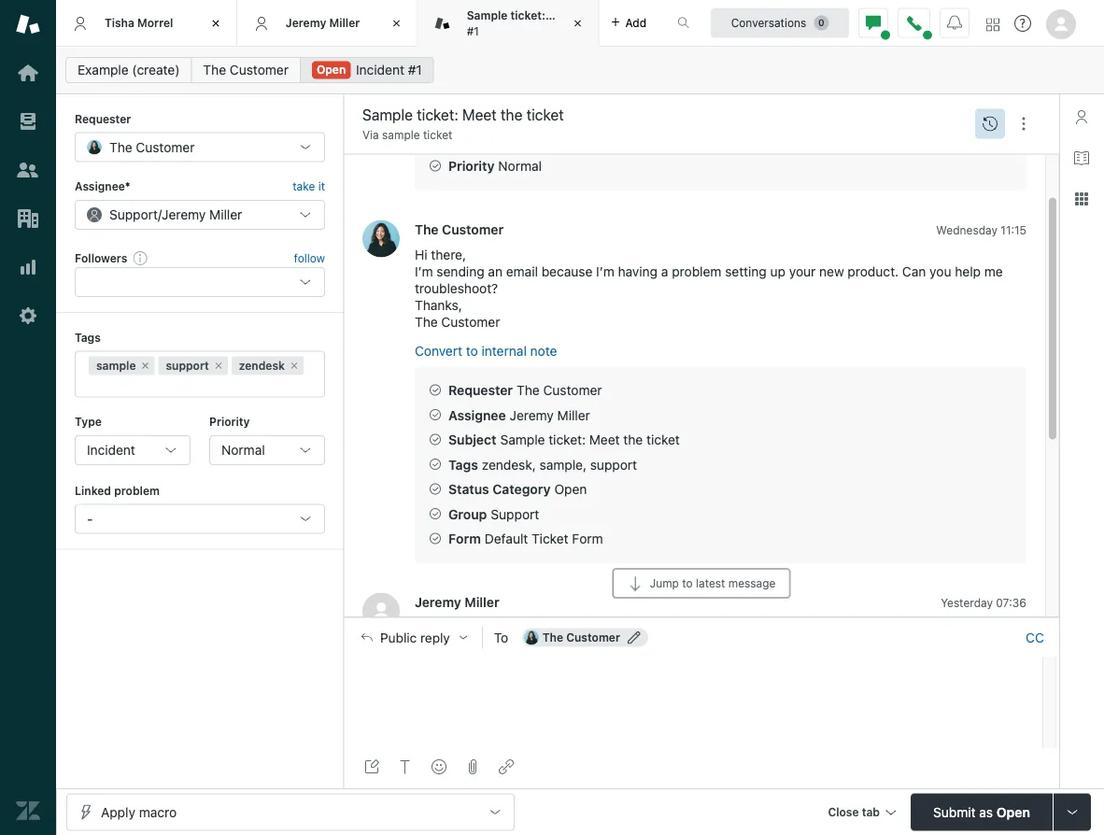 Task type: vqa. For each thing, say whether or not it's contained in the screenshot.
Agents,
no



Task type: describe. For each thing, give the bounding box(es) containing it.
add
[[626, 16, 647, 29]]

ticket
[[532, 531, 569, 547]]

me
[[985, 263, 1004, 279]]

get started image
[[16, 61, 40, 85]]

tisha morrel
[[105, 16, 173, 29]]

miller inside tab
[[329, 16, 360, 29]]

close image inside jeremy miller tab
[[388, 14, 406, 33]]

jump
[[650, 577, 679, 590]]

hi
[[415, 247, 428, 262]]

example
[[78, 62, 129, 78]]

hi there, i'm sending an email because i'm having a problem setting up your new product. can you help me troubleshoot? thanks, the customer
[[415, 247, 1004, 329]]

having
[[618, 263, 658, 279]]

jeremy inside jeremy miller tab
[[286, 16, 326, 29]]

the inside 'conversationlabel' "log"
[[624, 432, 643, 447]]

conversations
[[732, 16, 807, 29]]

support inside assignee* element
[[109, 207, 158, 222]]

submit
[[934, 805, 976, 820]]

requester the customer
[[449, 382, 602, 398]]

macro
[[139, 805, 177, 820]]

wednesday 11:15
[[937, 223, 1027, 236]]

form default ticket form
[[449, 531, 603, 547]]

follow
[[294, 251, 325, 265]]

requester for requester the customer
[[449, 382, 513, 398]]

via sample ticket
[[363, 129, 453, 142]]

the customer inside secondary element
[[203, 62, 289, 78]]

support inside 'conversationlabel' "log"
[[491, 506, 540, 522]]

category
[[493, 482, 551, 497]]

draft mode image
[[365, 760, 379, 775]]

incident for incident #1
[[356, 62, 405, 78]]

customer inside requester element
[[136, 139, 195, 155]]

tisha morrel tab
[[56, 0, 237, 47]]

linked
[[75, 484, 111, 497]]

subject
[[449, 432, 497, 447]]

close tab button
[[820, 794, 904, 834]]

tisha
[[105, 16, 134, 29]]

1 avatar image from the top
[[363, 220, 400, 257]]

convert to internal note button
[[415, 343, 557, 360]]

convert
[[415, 343, 463, 359]]

you
[[930, 263, 952, 279]]

ticket inside sample ticket: meet the ticket #1
[[600, 9, 632, 22]]

the customer right customer@example.com 'image'
[[543, 631, 621, 644]]

remove image for zendesk
[[289, 360, 300, 372]]

open inside secondary element
[[317, 63, 346, 76]]

tabs tab list
[[56, 0, 658, 47]]

incident for incident
[[87, 443, 135, 458]]

priority normal
[[449, 158, 542, 173]]

can
[[903, 263, 927, 279]]

add attachment image
[[465, 760, 480, 775]]

an
[[488, 263, 503, 279]]

sample inside sample ticket: meet the ticket #1
[[467, 9, 508, 22]]

apps image
[[1075, 192, 1090, 207]]

via
[[363, 129, 379, 142]]

followers
[[75, 251, 127, 264]]

to
[[494, 630, 509, 645]]

customer left edit user icon
[[567, 631, 621, 644]]

sample inside 'conversationlabel' "log"
[[500, 432, 545, 447]]

internal
[[482, 343, 527, 359]]

submit as open
[[934, 805, 1031, 820]]

status
[[449, 482, 490, 497]]

notifications image
[[948, 15, 963, 30]]

#1 inside secondary element
[[408, 62, 422, 78]]

requester for requester
[[75, 112, 131, 125]]

open for submit as open
[[997, 805, 1031, 820]]

customer inside secondary element
[[230, 62, 289, 78]]

customers image
[[16, 158, 40, 182]]

conversations button
[[711, 8, 850, 38]]

11:15
[[1001, 223, 1027, 236]]

knowledge image
[[1075, 150, 1090, 165]]

(create)
[[132, 62, 180, 78]]

ticket actions image
[[1017, 117, 1032, 132]]

take
[[293, 180, 315, 193]]

group support
[[449, 506, 540, 522]]

0 horizontal spatial ticket
[[423, 129, 453, 142]]

the inside sample ticket: meet the ticket #1
[[579, 9, 597, 22]]

public
[[380, 630, 417, 645]]

the customer link inside secondary element
[[191, 57, 301, 83]]

#1 inside sample ticket: meet the ticket #1
[[467, 24, 479, 37]]

zendesk
[[239, 359, 285, 373]]

type
[[75, 416, 102, 429]]

tab
[[862, 806, 880, 819]]

support inside 'conversationlabel' "log"
[[590, 457, 638, 472]]

1 horizontal spatial sample
[[382, 129, 420, 142]]

the up 'assignee jeremy miller'
[[517, 382, 540, 398]]

assignee*
[[75, 180, 130, 193]]

priority for priority normal
[[449, 158, 495, 173]]

to for jump
[[683, 577, 693, 590]]

convert to internal note
[[415, 343, 557, 359]]

take it
[[293, 180, 325, 193]]

yesterday 07:36
[[941, 596, 1027, 609]]

subject sample ticket: meet the ticket
[[449, 432, 680, 447]]

conversationlabel log
[[344, 76, 1060, 836]]

troubleshoot?
[[415, 280, 498, 296]]

the right customer@example.com 'image'
[[543, 631, 564, 644]]

secondary element
[[56, 51, 1105, 89]]

latest
[[696, 577, 726, 590]]

Public reply composer text field
[[353, 658, 1037, 697]]

requester element
[[75, 132, 325, 162]]

default
[[485, 531, 528, 547]]

customer context image
[[1075, 109, 1090, 124]]

tags zendesk, sample, support
[[449, 457, 638, 472]]

2 avatar image from the top
[[363, 593, 400, 630]]

example (create) button
[[65, 57, 192, 83]]

as
[[980, 805, 994, 820]]

1 form from the left
[[449, 531, 481, 547]]

normal button
[[209, 436, 325, 465]]

customer up the "there,"
[[442, 221, 504, 236]]

insert emojis image
[[432, 760, 447, 775]]

linked problem
[[75, 484, 160, 497]]

message
[[729, 577, 776, 590]]

1 i'm from the left
[[415, 263, 433, 279]]

jump to latest message button
[[613, 569, 791, 599]]

wednesday
[[937, 223, 998, 236]]

cc
[[1026, 630, 1045, 645]]

add button
[[600, 0, 658, 46]]

setting
[[726, 263, 767, 279]]

product.
[[848, 263, 899, 279]]

normal inside 'conversationlabel' "log"
[[499, 158, 542, 173]]

incident #1
[[356, 62, 422, 78]]

assignee* element
[[75, 200, 325, 230]]

0 horizontal spatial problem
[[114, 484, 160, 497]]

/
[[158, 207, 162, 222]]

meet inside 'conversationlabel' "log"
[[590, 432, 620, 447]]



Task type: locate. For each thing, give the bounding box(es) containing it.
0 horizontal spatial the customer link
[[191, 57, 301, 83]]

0 vertical spatial #1
[[467, 24, 479, 37]]

support right remove icon
[[166, 359, 209, 373]]

support / jeremy miller
[[109, 207, 242, 222]]

the down "thanks,"
[[415, 314, 438, 329]]

1 horizontal spatial close image
[[569, 14, 587, 33]]

0 vertical spatial priority
[[449, 158, 495, 173]]

the customer up the "there,"
[[415, 221, 504, 236]]

requester up assignee
[[449, 382, 513, 398]]

priority down via sample ticket
[[449, 158, 495, 173]]

1 vertical spatial requester
[[449, 382, 513, 398]]

open
[[317, 63, 346, 76], [555, 482, 587, 497], [997, 805, 1031, 820]]

sample ticket: meet the ticket #1
[[467, 9, 632, 37]]

1 horizontal spatial support
[[590, 457, 638, 472]]

0 vertical spatial to
[[466, 343, 478, 359]]

1 horizontal spatial the customer link
[[415, 221, 504, 236]]

1 vertical spatial support
[[491, 506, 540, 522]]

tags up status
[[449, 457, 478, 472]]

note
[[531, 343, 557, 359]]

0 horizontal spatial ticket:
[[511, 9, 546, 22]]

0 vertical spatial sample
[[382, 129, 420, 142]]

1 horizontal spatial requester
[[449, 382, 513, 398]]

the
[[579, 9, 597, 22], [624, 432, 643, 447]]

customer down jeremy miller tab
[[230, 62, 289, 78]]

0 horizontal spatial form
[[449, 531, 481, 547]]

meet up secondary element on the top of page
[[549, 9, 576, 22]]

0 horizontal spatial normal
[[222, 443, 265, 458]]

tags for tags zendesk, sample, support
[[449, 457, 478, 472]]

1 horizontal spatial form
[[572, 531, 603, 547]]

1 vertical spatial tags
[[449, 457, 478, 472]]

close image
[[206, 14, 225, 33]]

i'm left having on the right
[[596, 263, 615, 279]]

1 horizontal spatial jeremy miller
[[415, 594, 500, 610]]

remove image for support
[[213, 360, 224, 372]]

miller inside assignee* element
[[209, 207, 242, 222]]

1 horizontal spatial ticket
[[600, 9, 632, 22]]

miller
[[329, 16, 360, 29], [209, 207, 242, 222], [558, 407, 591, 423], [465, 594, 500, 610]]

customer inside hi there, i'm sending an email because i'm having a problem setting up your new product. can you help me troubleshoot? thanks, the customer
[[442, 314, 500, 329]]

displays possible ticket submission types image
[[1066, 805, 1080, 820]]

problem
[[672, 263, 722, 279], [114, 484, 160, 497]]

1 vertical spatial avatar image
[[363, 593, 400, 630]]

problem inside hi there, i'm sending an email because i'm having a problem setting up your new product. can you help me troubleshoot? thanks, the customer
[[672, 263, 722, 279]]

sample left remove icon
[[96, 359, 136, 373]]

reporting image
[[16, 255, 40, 279]]

1 vertical spatial sample
[[500, 432, 545, 447]]

0 horizontal spatial i'm
[[415, 263, 433, 279]]

1 vertical spatial #1
[[408, 62, 422, 78]]

incident down tabs tab list
[[356, 62, 405, 78]]

1 horizontal spatial open
[[555, 482, 587, 497]]

0 horizontal spatial remove image
[[213, 360, 224, 372]]

0 vertical spatial sample
[[467, 9, 508, 22]]

support down the assignee*
[[109, 207, 158, 222]]

the customer
[[203, 62, 289, 78], [109, 139, 195, 155], [415, 221, 504, 236], [543, 631, 621, 644]]

incident down type on the left of page
[[87, 443, 135, 458]]

followers element
[[75, 268, 325, 297]]

jump to latest message
[[650, 577, 776, 590]]

incident button
[[75, 436, 191, 465]]

0 vertical spatial incident
[[356, 62, 405, 78]]

1 horizontal spatial support
[[491, 506, 540, 522]]

hide composer image
[[694, 610, 709, 625]]

yesterday
[[941, 596, 993, 609]]

0 vertical spatial ticket:
[[511, 9, 546, 22]]

sample
[[467, 9, 508, 22], [500, 432, 545, 447]]

events image
[[983, 117, 998, 132]]

customer@example.com image
[[524, 630, 539, 645]]

1 horizontal spatial the
[[624, 432, 643, 447]]

customer up convert to internal note
[[442, 314, 500, 329]]

zendesk image
[[16, 799, 40, 823]]

jeremy up reply in the bottom left of the page
[[415, 594, 462, 610]]

info on adding followers image
[[133, 250, 148, 265]]

up
[[771, 263, 786, 279]]

1 horizontal spatial remove image
[[289, 360, 300, 372]]

support
[[109, 207, 158, 222], [491, 506, 540, 522]]

because
[[542, 263, 593, 279]]

the customer up the assignee*
[[109, 139, 195, 155]]

priority for priority
[[209, 416, 250, 429]]

#1
[[467, 24, 479, 37], [408, 62, 422, 78]]

public reply button
[[345, 618, 482, 658]]

to inside button
[[466, 343, 478, 359]]

0 vertical spatial the customer link
[[191, 57, 301, 83]]

support
[[166, 359, 209, 373], [590, 457, 638, 472]]

normal inside popup button
[[222, 443, 265, 458]]

0 horizontal spatial tags
[[75, 331, 101, 344]]

1 vertical spatial the customer link
[[415, 221, 504, 236]]

ticket inside 'conversationlabel' "log"
[[647, 432, 680, 447]]

the up the assignee*
[[109, 139, 132, 155]]

priority up 'normal' popup button
[[209, 416, 250, 429]]

customer down note
[[544, 382, 602, 398]]

miller right /
[[209, 207, 242, 222]]

tags for tags
[[75, 331, 101, 344]]

1 vertical spatial meet
[[590, 432, 620, 447]]

1 vertical spatial the
[[624, 432, 643, 447]]

1 vertical spatial jeremy miller
[[415, 594, 500, 610]]

2 remove image from the left
[[289, 360, 300, 372]]

admin image
[[16, 304, 40, 328]]

sample
[[382, 129, 420, 142], [96, 359, 136, 373]]

remove image right zendesk
[[289, 360, 300, 372]]

2 close image from the left
[[569, 14, 587, 33]]

1 horizontal spatial normal
[[499, 158, 542, 173]]

views image
[[16, 109, 40, 134]]

to left internal at the top of the page
[[466, 343, 478, 359]]

edit user image
[[628, 631, 641, 644]]

meet inside sample ticket: meet the ticket #1
[[549, 9, 576, 22]]

0 vertical spatial support
[[166, 359, 209, 373]]

0 horizontal spatial jeremy miller
[[286, 16, 360, 29]]

the customer link
[[191, 57, 301, 83], [415, 221, 504, 236]]

priority
[[449, 158, 495, 173], [209, 416, 250, 429]]

the up 'hi'
[[415, 221, 439, 236]]

1 vertical spatial to
[[683, 577, 693, 590]]

1 horizontal spatial priority
[[449, 158, 495, 173]]

1 horizontal spatial i'm
[[596, 263, 615, 279]]

problem down incident popup button
[[114, 484, 160, 497]]

close image
[[388, 14, 406, 33], [569, 14, 587, 33]]

there,
[[431, 247, 466, 262]]

open right the as
[[997, 805, 1031, 820]]

ticket
[[600, 9, 632, 22], [423, 129, 453, 142], [647, 432, 680, 447]]

0 vertical spatial the
[[579, 9, 597, 22]]

miller up subject sample ticket: meet the ticket
[[558, 407, 591, 423]]

2 horizontal spatial open
[[997, 805, 1031, 820]]

jeremy miller up 'incident #1'
[[286, 16, 360, 29]]

assignee jeremy miller
[[449, 407, 591, 423]]

public reply
[[380, 630, 450, 645]]

main element
[[0, 0, 56, 836]]

linked problem element
[[75, 504, 325, 534]]

incident
[[356, 62, 405, 78], [87, 443, 135, 458]]

the
[[203, 62, 226, 78], [109, 139, 132, 155], [415, 221, 439, 236], [415, 314, 438, 329], [517, 382, 540, 398], [543, 631, 564, 644]]

the down close icon
[[203, 62, 226, 78]]

0 vertical spatial jeremy miller
[[286, 16, 360, 29]]

it
[[318, 180, 325, 193]]

0 horizontal spatial open
[[317, 63, 346, 76]]

the inside requester element
[[109, 139, 132, 155]]

jeremy miller inside tab
[[286, 16, 360, 29]]

normal
[[499, 158, 542, 173], [222, 443, 265, 458]]

tags
[[75, 331, 101, 344], [449, 457, 478, 472]]

status category open
[[449, 482, 587, 497]]

1 horizontal spatial #1
[[467, 24, 479, 37]]

0 horizontal spatial sample
[[96, 359, 136, 373]]

apply
[[101, 805, 135, 820]]

0 horizontal spatial the
[[579, 9, 597, 22]]

i'm
[[415, 263, 433, 279], [596, 263, 615, 279]]

sample right via
[[382, 129, 420, 142]]

i'm down 'hi'
[[415, 263, 433, 279]]

close image up secondary element on the top of page
[[569, 14, 587, 33]]

0 horizontal spatial #1
[[408, 62, 422, 78]]

1 vertical spatial normal
[[222, 443, 265, 458]]

1 vertical spatial support
[[590, 457, 638, 472]]

format text image
[[398, 760, 413, 775]]

jeremy miller tab
[[237, 0, 418, 47]]

1 remove image from the left
[[213, 360, 224, 372]]

priority inside 'conversationlabel' "log"
[[449, 158, 495, 173]]

take it button
[[293, 177, 325, 196]]

morrel
[[137, 16, 173, 29]]

1 horizontal spatial problem
[[672, 263, 722, 279]]

the customer inside 'conversationlabel' "log"
[[415, 221, 504, 236]]

the customer link up the "there,"
[[415, 221, 504, 236]]

tab containing sample ticket: meet the ticket
[[418, 0, 632, 47]]

1 vertical spatial priority
[[209, 416, 250, 429]]

meet up tags zendesk, sample, support
[[590, 432, 620, 447]]

remove image
[[213, 360, 224, 372], [289, 360, 300, 372]]

1 vertical spatial open
[[555, 482, 587, 497]]

1 horizontal spatial tags
[[449, 457, 478, 472]]

reply
[[421, 630, 450, 645]]

2 horizontal spatial ticket
[[647, 432, 680, 447]]

2 i'm from the left
[[596, 263, 615, 279]]

requester down example
[[75, 112, 131, 125]]

2 form from the left
[[572, 531, 603, 547]]

jeremy miller up reply in the bottom left of the page
[[415, 594, 500, 610]]

0 horizontal spatial priority
[[209, 416, 250, 429]]

meet
[[549, 9, 576, 22], [590, 432, 620, 447]]

ticket: up sample,
[[549, 432, 586, 447]]

the customer down close icon
[[203, 62, 289, 78]]

email
[[506, 263, 538, 279]]

1 vertical spatial ticket:
[[549, 432, 586, 447]]

0 horizontal spatial meet
[[549, 9, 576, 22]]

0 vertical spatial meet
[[549, 9, 576, 22]]

button displays agent's chat status as online. image
[[866, 15, 881, 30]]

to inside button
[[683, 577, 693, 590]]

incident inside popup button
[[87, 443, 135, 458]]

ticket:
[[511, 9, 546, 22], [549, 432, 586, 447]]

open down jeremy miller tab
[[317, 63, 346, 76]]

sending
[[437, 263, 485, 279]]

0 vertical spatial problem
[[672, 263, 722, 279]]

requester inside 'conversationlabel' "log"
[[449, 382, 513, 398]]

customer up /
[[136, 139, 195, 155]]

close image up 'incident #1'
[[388, 14, 406, 33]]

remove image
[[140, 360, 151, 372]]

remove image left zendesk
[[213, 360, 224, 372]]

ticket: inside 'conversationlabel' "log"
[[549, 432, 586, 447]]

1 horizontal spatial ticket:
[[549, 432, 586, 447]]

1 vertical spatial incident
[[87, 443, 135, 458]]

the customer link down close icon
[[191, 57, 301, 83]]

0 vertical spatial tags
[[75, 331, 101, 344]]

thanks,
[[415, 297, 462, 313]]

tags inside 'conversationlabel' "log"
[[449, 457, 478, 472]]

1 vertical spatial problem
[[114, 484, 160, 497]]

1 horizontal spatial meet
[[590, 432, 620, 447]]

help
[[956, 263, 981, 279]]

0 vertical spatial avatar image
[[363, 220, 400, 257]]

example (create)
[[78, 62, 180, 78]]

1 vertical spatial sample
[[96, 359, 136, 373]]

0 vertical spatial support
[[109, 207, 158, 222]]

miller up 'incident #1'
[[329, 16, 360, 29]]

jeremy right close icon
[[286, 16, 326, 29]]

new
[[820, 263, 845, 279]]

the inside hi there, i'm sending an email because i'm having a problem setting up your new product. can you help me troubleshoot? thanks, the customer
[[415, 314, 438, 329]]

1 close image from the left
[[388, 14, 406, 33]]

support right sample,
[[590, 457, 638, 472]]

customer
[[230, 62, 289, 78], [136, 139, 195, 155], [442, 221, 504, 236], [442, 314, 500, 329], [544, 382, 602, 398], [567, 631, 621, 644]]

your
[[790, 263, 816, 279]]

0 horizontal spatial requester
[[75, 112, 131, 125]]

open down sample,
[[555, 482, 587, 497]]

Yesterday 07:36 text field
[[941, 596, 1027, 609]]

0 horizontal spatial incident
[[87, 443, 135, 458]]

avatar image left 'hi'
[[363, 220, 400, 257]]

zendesk products image
[[987, 18, 1000, 31]]

to right jump
[[683, 577, 693, 590]]

2 vertical spatial ticket
[[647, 432, 680, 447]]

0 horizontal spatial support
[[166, 359, 209, 373]]

requester
[[75, 112, 131, 125], [449, 382, 513, 398]]

tab
[[418, 0, 632, 47]]

get help image
[[1015, 15, 1032, 32]]

avatar image
[[363, 220, 400, 257], [363, 593, 400, 630]]

0 vertical spatial open
[[317, 63, 346, 76]]

to for convert
[[466, 343, 478, 359]]

zendesk support image
[[16, 12, 40, 36]]

ticket: inside sample ticket: meet the ticket #1
[[511, 9, 546, 22]]

Subject field
[[359, 104, 970, 126]]

0 horizontal spatial support
[[109, 207, 158, 222]]

close tab
[[828, 806, 880, 819]]

jeremy down the requester the customer on the top of page
[[510, 407, 554, 423]]

open for status category open
[[555, 482, 587, 497]]

miller up to
[[465, 594, 500, 610]]

a
[[662, 263, 669, 279]]

tags down followers
[[75, 331, 101, 344]]

add link (cmd k) image
[[499, 760, 514, 775]]

the customer inside requester element
[[109, 139, 195, 155]]

apply macro
[[101, 805, 177, 820]]

ticket: up secondary element on the top of page
[[511, 9, 546, 22]]

1 horizontal spatial incident
[[356, 62, 405, 78]]

form down group
[[449, 531, 481, 547]]

1 horizontal spatial to
[[683, 577, 693, 590]]

07:36
[[997, 596, 1027, 609]]

0 vertical spatial requester
[[75, 112, 131, 125]]

zendesk,
[[482, 457, 536, 472]]

-
[[87, 511, 93, 527]]

organizations image
[[16, 207, 40, 231]]

incident inside secondary element
[[356, 62, 405, 78]]

jeremy miller inside 'conversationlabel' "log"
[[415, 594, 500, 610]]

0 vertical spatial ticket
[[600, 9, 632, 22]]

0 horizontal spatial close image
[[388, 14, 406, 33]]

close
[[828, 806, 859, 819]]

avatar image left reply in the bottom left of the page
[[363, 593, 400, 630]]

0 horizontal spatial to
[[466, 343, 478, 359]]

form right ticket
[[572, 531, 603, 547]]

0 vertical spatial normal
[[499, 158, 542, 173]]

support down status category open
[[491, 506, 540, 522]]

jeremy inside assignee* element
[[162, 207, 206, 222]]

1 vertical spatial ticket
[[423, 129, 453, 142]]

jeremy down requester element
[[162, 207, 206, 222]]

cc button
[[1026, 630, 1045, 646]]

2 vertical spatial open
[[997, 805, 1031, 820]]

open inside 'conversationlabel' "log"
[[555, 482, 587, 497]]

assignee
[[449, 407, 506, 423]]

sample,
[[540, 457, 587, 472]]

problem right "a"
[[672, 263, 722, 279]]

jeremy miller link
[[415, 594, 500, 610]]

Wednesday 11:15 text field
[[937, 223, 1027, 236]]

the inside secondary element
[[203, 62, 226, 78]]



